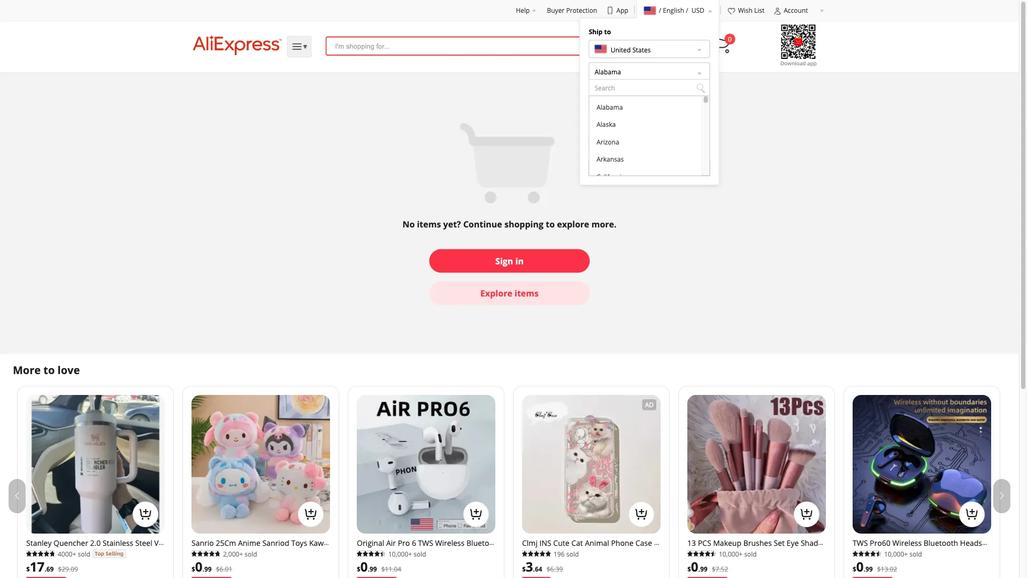 Task type: describe. For each thing, give the bounding box(es) containing it.
tumbler
[[82, 548, 112, 559]]

sign
[[496, 255, 513, 267]]

explore items link
[[430, 281, 590, 305]]

60
[[965, 559, 974, 569]]

coffee
[[134, 559, 157, 569]]

10,000+ sold for foundation
[[719, 549, 757, 558]]

sanrio 25cm anime sanriod toys kawai i kuromi mymelody cinnamorol plush s oft stuffed animals doll plushie pillow x mas gift decor
[[192, 538, 330, 578]]

/ english / usd
[[659, 6, 705, 15]]

toys
[[291, 538, 307, 548]]

ctive
[[522, 569, 538, 578]]

usd ( us dollar ) link
[[593, 133, 643, 150]]

foundation
[[696, 548, 736, 559]]

set
[[774, 538, 785, 548]]

$ for $ 0 . 99 $6.01
[[192, 565, 195, 573]]

va
[[154, 538, 163, 548]]

shopping
[[505, 218, 544, 230]]

$ for $ 3 . 64 $6.39
[[522, 565, 526, 573]]

eyeshadow
[[688, 559, 727, 569]]

se
[[539, 559, 548, 569]]

bluetoo
[[467, 538, 494, 548]]

shado
[[801, 538, 823, 548]]

$ 0 . 99 $6.01
[[192, 558, 232, 575]]

air inside tws pro60 wireless bluetooth headset with mic earbuds noise cancelling ster eo bluetooth earphones air pro 60 wir eless headphones
[[940, 559, 949, 569]]

pro inside clmj ins cute cat animal phone case f or iphone 13 pro 11 12 mini 14 x xs ma x xr se 2020 7 8 plus soft silicone prote ctive cover
[[569, 548, 581, 559]]

earphones inside tws pro60 wireless bluetooth headset with mic earbuds noise cancelling ster eo bluetooth earphones air pro 60 wir eless headphones
[[900, 559, 938, 569]]

2 / from the left
[[686, 6, 689, 15]]

headphones inside tws pro60 wireless bluetooth headset with mic earbuds noise cancelling ster eo bluetooth earphones air pro 60 wir eless headphones
[[873, 569, 917, 578]]

with inside tws pro60 wireless bluetooth headset with mic earbuds noise cancelling ster eo bluetooth earphones air pro 60 wir eless headphones
[[853, 548, 868, 559]]

explore
[[481, 287, 513, 299]]

eless
[[853, 569, 871, 578]]

wireless inside original air pro 6 tws wireless bluetoo th earphones headphones mini earpon e headset for xiaomi android apple ip hone earbuds
[[435, 538, 465, 548]]

. for $ 0 . 99 $13.02
[[864, 565, 866, 573]]

in
[[516, 255, 524, 267]]

soft inside clmj ins cute cat animal phone case f or iphone 13 pro 11 12 mini 14 x xs ma x xr se 2020 7 8 plus soft silicone prote ctive cover
[[598, 559, 611, 569]]

cuum
[[26, 548, 46, 559]]

pro60
[[870, 538, 891, 548]]

no items yet? continue shopping to explore more.
[[403, 218, 617, 230]]

s inside sanrio 25cm anime sanriod toys kawai i kuromi mymelody cinnamorol plush s oft stuffed animals doll plushie pillow x mas gift decor
[[326, 548, 330, 559]]

brush
[[801, 548, 821, 559]]

0 horizontal spatial bluetooth
[[864, 559, 898, 569]]

items for no
[[417, 218, 441, 230]]

cat
[[572, 538, 583, 548]]

xiaomi
[[407, 559, 431, 569]]

currency
[[589, 120, 618, 129]]

lid
[[131, 548, 141, 559]]

sign in button
[[430, 249, 590, 273]]

for
[[394, 559, 405, 569]]

size image for wish list
[[728, 7, 736, 15]]

clmj
[[522, 538, 538, 548]]

buyer protection
[[547, 6, 598, 15]]

android
[[433, 559, 461, 569]]

0 down wish list "link"
[[729, 35, 732, 43]]

1 vertical spatial alabama
[[597, 102, 623, 111]]

xs
[[638, 548, 646, 559]]

0 for original air pro 6 tws wireless bluetoo th earphones headphones mini earpon e headset for xiaomi android apple ip hone earbuds
[[361, 558, 368, 575]]

th
[[357, 548, 364, 559]]

mini inside clmj ins cute cat animal phone case f or iphone 13 pro 11 12 mini 14 x xs ma x xr se 2020 7 8 plus soft silicone prote ctive cover
[[604, 548, 619, 559]]

13 inside 13 pcs makeup brushes set eye shado w foundation women cosmetic brush eyeshadow blush beauty soft make up tools bag
[[688, 538, 696, 548]]

x inside clmj ins cute cat animal phone case f or iphone 13 pro 11 12 mini 14 x xs ma x xr se 2020 7 8 plus soft silicone prote ctive cover
[[631, 548, 636, 559]]

1 vertical spatial usd
[[593, 137, 606, 146]]

sold for $ 17 . 69 $29.09
[[78, 549, 90, 558]]

stanley
[[26, 538, 52, 548]]

2020
[[549, 559, 567, 569]]

mic
[[870, 548, 882, 559]]

united states link
[[589, 40, 711, 58]]

)
[[641, 137, 643, 146]]

1 horizontal spatial usd
[[692, 6, 705, 15]]

17
[[30, 558, 45, 575]]

us
[[612, 137, 620, 146]]

6
[[412, 538, 416, 548]]

dollar
[[621, 137, 639, 146]]

explore items
[[481, 287, 539, 299]]

sign in
[[496, 255, 524, 267]]

air inside original air pro 6 tws wireless bluetoo th earphones headphones mini earpon e headset for xiaomi android apple ip hone earbuds
[[386, 538, 396, 548]]

women
[[738, 548, 765, 559]]

united states
[[611, 45, 651, 54]]

silicone
[[613, 559, 640, 569]]

e
[[357, 559, 361, 569]]

f
[[654, 538, 658, 548]]

. for $ 17 . 69 $29.09
[[45, 565, 46, 573]]

explore
[[557, 218, 590, 230]]

64
[[535, 565, 543, 573]]

alaska
[[597, 120, 616, 129]]

size image for account
[[774, 7, 782, 15]]

. for $ 0 . 99 $6.01
[[203, 565, 204, 573]]

sanrio
[[192, 538, 214, 548]]

2.0
[[90, 538, 101, 548]]

soft inside 13 pcs makeup brushes set eye shado w foundation women cosmetic brush eyeshadow blush beauty soft make up tools bag
[[777, 559, 791, 569]]

headset inside original air pro 6 tws wireless bluetoo th earphones headphones mini earpon e headset for xiaomi android apple ip hone earbuds
[[363, 559, 392, 569]]

99 for mas
[[204, 565, 212, 573]]

1 vertical spatial to
[[546, 218, 555, 230]]

ins
[[540, 538, 552, 548]]

cosmetic
[[767, 548, 799, 559]]

$ 17 . 69 $29.09
[[26, 558, 78, 575]]

earphones inside original air pro 6 tws wireless bluetoo th earphones headphones mini earpon e headset for xiaomi android apple ip hone earbuds
[[366, 548, 404, 559]]

mymelody
[[223, 548, 260, 559]]

69
[[46, 565, 54, 573]]

1 / from the left
[[659, 6, 662, 15]]

case
[[636, 538, 653, 548]]

headset inside tws pro60 wireless bluetooth headset with mic earbuds noise cancelling ster eo bluetooth earphones air pro 60 wir eless headphones
[[961, 538, 990, 548]]

blush
[[729, 559, 749, 569]]

x
[[522, 559, 526, 569]]

. for $ 0 . 99 $11.04
[[368, 565, 370, 573]]

account link
[[774, 6, 825, 15]]

wish list link
[[728, 6, 765, 15]]

pro inside tws pro60 wireless bluetooth headset with mic earbuds noise cancelling ster eo bluetooth earphones air pro 60 wir eless headphones
[[951, 559, 964, 569]]

to for more to love
[[44, 363, 55, 377]]

wireless inside tws pro60 wireless bluetooth headset with mic earbuds noise cancelling ster eo bluetooth earphones air pro 60 wir eless headphones
[[893, 538, 922, 548]]

10,000+ for blush
[[719, 549, 743, 558]]

clmj ins cute cat animal phone case f or iphone 13 pro 11 12 mini 14 x xs ma x xr se 2020 7 8 plus soft silicone prote ctive cover
[[522, 538, 661, 578]]

12
[[593, 548, 602, 559]]

earbuds inside tws pro60 wireless bluetooth headset with mic earbuds noise cancelling ster eo bluetooth earphones air pro 60 wir eless headphones
[[884, 548, 913, 559]]

love
[[58, 363, 80, 377]]

13 inside clmj ins cute cat animal phone case f or iphone 13 pro 11 12 mini 14 x xs ma x xr se 2020 7 8 plus soft silicone prote ctive cover
[[558, 548, 567, 559]]

h
[[159, 559, 164, 569]]

earbuds inside original air pro 6 tws wireless bluetoo th earphones headphones mini earpon e headset for xiaomi android apple ip hone earbuds
[[377, 569, 406, 578]]

. for $ 3 . 64 $6.39
[[533, 565, 535, 573]]

list
[[755, 6, 765, 15]]

beauty
[[751, 559, 775, 569]]

$ for $ 17 . 69 $29.09
[[26, 565, 30, 573]]

10,000+ sold for earphones
[[389, 549, 426, 558]]

prote
[[642, 559, 661, 569]]

cinnamorol
[[262, 548, 302, 559]]

$ 3 . 64 $6.39
[[522, 558, 563, 575]]



Task type: vqa. For each thing, say whether or not it's contained in the screenshot.
Wish
yes



Task type: locate. For each thing, give the bounding box(es) containing it.
1 vertical spatial items
[[515, 287, 539, 299]]

$ down w
[[688, 565, 691, 573]]

alabama up language
[[595, 67, 621, 76]]

$6.39
[[547, 565, 563, 573]]

size image
[[728, 7, 736, 15], [774, 7, 782, 15]]

2 $ from the left
[[192, 565, 195, 573]]

1 horizontal spatial size image
[[774, 7, 782, 15]]

0 horizontal spatial soft
[[598, 559, 611, 569]]

wireless up android
[[435, 538, 465, 548]]

6 . from the left
[[864, 565, 866, 573]]

1 horizontal spatial earphones
[[900, 559, 938, 569]]

10,000+ sold up "$13.02"
[[885, 549, 923, 558]]

99 inside $ 0 . 99 $11.04
[[370, 565, 377, 573]]

sold for $ 0 . 99 $11.04
[[414, 549, 426, 558]]

1 vertical spatial bluetooth
[[864, 559, 898, 569]]

sold down the anime
[[245, 549, 257, 558]]

$ inside $ 0 . 99 $11.04
[[357, 565, 361, 573]]

4000+ sold
[[58, 549, 90, 558]]

$ for $ 0 . 99 $7.52
[[688, 565, 691, 573]]

0 for 13 pcs makeup brushes set eye shado w foundation women cosmetic brush eyeshadow blush beauty soft make up tools bag
[[691, 558, 699, 575]]

1 horizontal spatial bluetooth
[[924, 538, 959, 548]]

original
[[357, 538, 384, 548]]

0 horizontal spatial usd
[[593, 137, 606, 146]]

1 vertical spatial air
[[940, 559, 949, 569]]

english
[[663, 6, 685, 15]]

10,000+ sold
[[389, 549, 426, 558], [719, 549, 757, 558], [885, 549, 923, 558]]

states
[[633, 45, 651, 54]]

iphone
[[532, 548, 556, 559]]

0 vertical spatial to
[[605, 27, 611, 36]]

0 vertical spatial earbuds
[[884, 548, 913, 559]]

2 size image from the left
[[774, 7, 782, 15]]

2 horizontal spatial pro
[[951, 559, 964, 569]]

earphones
[[366, 548, 404, 559], [900, 559, 938, 569]]

0 vertical spatial usd
[[692, 6, 705, 15]]

5 $ from the left
[[688, 565, 691, 573]]

to for ship to
[[605, 27, 611, 36]]

99 right the e
[[370, 565, 377, 573]]

2 . from the left
[[203, 565, 204, 573]]

14
[[621, 548, 629, 559]]

continue
[[463, 218, 503, 230]]

original air pro 6 tws wireless bluetoo th earphones headphones mini earpon e headset for xiaomi android apple ip hone earbuds
[[357, 538, 494, 578]]

sold up thermal
[[78, 549, 90, 558]]

0 left bag
[[691, 558, 699, 575]]

2 soft from the left
[[777, 559, 791, 569]]

1 10,000+ sold from the left
[[389, 549, 426, 558]]

4 . from the left
[[533, 565, 535, 573]]

2,000+
[[223, 549, 243, 558]]

earbuds up "$13.02"
[[884, 548, 913, 559]]

0 vertical spatial alabama
[[595, 67, 621, 76]]

99 inside "$ 0 . 99 $6.01"
[[204, 565, 212, 573]]

99 right oft
[[204, 565, 212, 573]]

0 horizontal spatial tws
[[418, 538, 434, 548]]

noise
[[915, 548, 935, 559]]

0 horizontal spatial headset
[[363, 559, 392, 569]]

headphones inside original air pro 6 tws wireless bluetoo th earphones headphones mini earpon e headset for xiaomi android apple ip hone earbuds
[[406, 548, 450, 559]]

arizona
[[597, 137, 619, 146]]

I'm shopping for... text field
[[335, 37, 692, 55]]

. inside $ 17 . 69 $29.09
[[45, 565, 46, 573]]

6 $ from the left
[[853, 565, 857, 573]]

2 horizontal spatial 10,000+ sold
[[885, 549, 923, 558]]

sold for $ 0 . 99 $13.02
[[910, 549, 923, 558]]

. for $ 0 . 99 $7.52
[[699, 565, 701, 573]]

10,000+ for headset
[[389, 549, 412, 558]]

0 vertical spatial air
[[386, 538, 396, 548]]

earbuds
[[884, 548, 913, 559], [377, 569, 406, 578]]

$29.09
[[58, 565, 78, 573]]

to left explore
[[546, 218, 555, 230]]

insulated
[[48, 548, 80, 559]]

s up h in the bottom of the page
[[158, 548, 162, 559]]

3 10,000+ from the left
[[885, 549, 908, 558]]

california
[[597, 172, 625, 181]]

sold for $ 0 . 99 $7.52
[[745, 549, 757, 558]]

headset
[[961, 538, 990, 548], [363, 559, 392, 569]]

1 sold from the left
[[78, 549, 90, 558]]

ship to
[[589, 27, 611, 36]]

or
[[522, 548, 530, 559]]

download app image
[[767, 22, 831, 67]]

$ for $ 0 . 99 $11.04
[[357, 565, 361, 573]]

1 s from the left
[[158, 548, 162, 559]]

0 vertical spatial items
[[417, 218, 441, 230]]

1 vertical spatial earbuds
[[377, 569, 406, 578]]

cover
[[540, 569, 561, 578]]

pillow
[[303, 559, 324, 569]]

kuromi
[[195, 548, 221, 559]]

0 horizontal spatial x
[[326, 559, 330, 569]]

bluetooth down mic
[[864, 559, 898, 569]]

size image inside wish list "link"
[[728, 7, 736, 15]]

sold down brushes
[[745, 549, 757, 558]]

$ inside $ 17 . 69 $29.09
[[26, 565, 30, 573]]

99 left bag
[[701, 565, 708, 573]]

1 horizontal spatial soft
[[777, 559, 791, 569]]

10,000+ sold for noise
[[885, 549, 923, 558]]

bluetooth up cancelling
[[924, 538, 959, 548]]

tws right 6
[[418, 538, 434, 548]]

alabama link
[[589, 62, 711, 81]]

99 for headphones
[[866, 565, 873, 573]]

language
[[589, 80, 620, 89]]

2 wireless from the left
[[893, 538, 922, 548]]

wireless up noise
[[893, 538, 922, 548]]

x right pillow
[[326, 559, 330, 569]]

0 horizontal spatial items
[[417, 218, 441, 230]]

$ inside "$ 0 . 99 $7.52"
[[688, 565, 691, 573]]

gift
[[208, 569, 221, 578]]

wish list
[[738, 6, 765, 15]]

3 . from the left
[[368, 565, 370, 573]]

1 $ from the left
[[26, 565, 30, 573]]

. inside $ 0 . 99 $11.04
[[368, 565, 370, 573]]

app link
[[606, 6, 629, 15]]

usd right english
[[692, 6, 705, 15]]

4000+
[[58, 549, 76, 558]]

bag
[[708, 569, 722, 578]]

0 vertical spatial headset
[[961, 538, 990, 548]]

sold left cancelling
[[910, 549, 923, 558]]

2 tws from the left
[[853, 538, 868, 548]]

1 soft from the left
[[598, 559, 611, 569]]

0 horizontal spatial size image
[[728, 7, 736, 15]]

mini left 14
[[604, 548, 619, 559]]

. inside "$ 0 . 99 $6.01"
[[203, 565, 204, 573]]

alabama
[[595, 67, 621, 76], [597, 102, 623, 111]]

s down kawai
[[326, 548, 330, 559]]

2 99 from the left
[[370, 565, 377, 573]]

air down cancelling
[[940, 559, 949, 569]]

1 horizontal spatial tws
[[853, 538, 868, 548]]

2 horizontal spatial 10,000+
[[885, 549, 908, 558]]

1 horizontal spatial air
[[940, 559, 949, 569]]

1 vertical spatial headset
[[363, 559, 392, 569]]

eye
[[787, 538, 799, 548]]

0 left mic
[[857, 558, 864, 575]]

99 inside "$ 0 . 99 $7.52"
[[701, 565, 708, 573]]

2 horizontal spatial to
[[605, 27, 611, 36]]

13 up w
[[688, 538, 696, 548]]

4 99 from the left
[[866, 565, 873, 573]]

anime
[[238, 538, 261, 548]]

(
[[608, 137, 610, 146]]

help
[[516, 6, 530, 15]]

10,000+ up "$13.02"
[[885, 549, 908, 558]]

$ down th
[[357, 565, 361, 573]]

1 . from the left
[[45, 565, 46, 573]]

1 horizontal spatial 10,000+ sold
[[719, 549, 757, 558]]

xr
[[528, 559, 537, 569]]

10,000+
[[389, 549, 412, 558], [719, 549, 743, 558], [885, 549, 908, 558]]

pro up 8
[[569, 548, 581, 559]]

headphones down mic
[[873, 569, 917, 578]]

99 inside the $ 0 . 99 $13.02
[[866, 565, 873, 573]]

oft
[[192, 559, 201, 569]]

4 $ from the left
[[522, 565, 526, 573]]

25cm
[[216, 538, 236, 548]]

10,000+ sold down 6
[[389, 549, 426, 558]]

3 10,000+ sold from the left
[[885, 549, 923, 558]]

headphones up xiaomi
[[406, 548, 450, 559]]

makeup
[[714, 538, 742, 548]]

size image inside account link
[[774, 7, 782, 15]]

$
[[26, 565, 30, 573], [192, 565, 195, 573], [357, 565, 361, 573], [522, 565, 526, 573], [688, 565, 691, 573], [853, 565, 857, 573]]

headphones
[[406, 548, 450, 559], [873, 569, 917, 578]]

1 horizontal spatial to
[[546, 218, 555, 230]]

phone
[[611, 538, 634, 548]]

0 horizontal spatial air
[[386, 538, 396, 548]]

1 10,000+ from the left
[[389, 549, 412, 558]]

10,000+ sold up blush
[[719, 549, 757, 558]]

with inside stanley quencher 2.0  stainless steel va cuum insulated tumbler with lid and s traw 40oz thermal travel mug coffee h ot cup
[[114, 548, 129, 559]]

cancelling
[[937, 548, 972, 559]]

ma
[[648, 548, 659, 559]]

1 horizontal spatial earbuds
[[884, 548, 913, 559]]

items right no
[[417, 218, 441, 230]]

sold for $ 3 . 64 $6.39
[[567, 549, 579, 558]]

$ inside $ 3 . 64 $6.39
[[522, 565, 526, 573]]

more
[[13, 363, 41, 377]]

. inside "$ 0 . 99 $7.52"
[[699, 565, 701, 573]]

13 down the cute
[[558, 548, 567, 559]]

$ for $ 0 . 99 $13.02
[[853, 565, 857, 573]]

pro left 6
[[398, 538, 410, 548]]

usd left (
[[593, 137, 606, 146]]

air right original
[[386, 538, 396, 548]]

$ left cup
[[26, 565, 30, 573]]

1 vertical spatial headphones
[[873, 569, 917, 578]]

5 sold from the left
[[745, 549, 757, 558]]

0 right i
[[195, 558, 203, 575]]

$ left xr
[[522, 565, 526, 573]]

sold up xiaomi
[[414, 549, 426, 558]]

to right ship
[[605, 27, 611, 36]]

animal
[[585, 538, 610, 548]]

2 vertical spatial to
[[44, 363, 55, 377]]

0 horizontal spatial wireless
[[435, 538, 465, 548]]

1 horizontal spatial x
[[631, 548, 636, 559]]

earphones up $11.04
[[366, 548, 404, 559]]

buyer
[[547, 6, 565, 15]]

$ inside the $ 0 . 99 $13.02
[[853, 565, 857, 573]]

s inside stanley quencher 2.0  stainless steel va cuum insulated tumbler with lid and s traw 40oz thermal travel mug coffee h ot cup
[[158, 548, 162, 559]]

1 horizontal spatial headphones
[[873, 569, 917, 578]]

3
[[526, 558, 533, 575]]

hone
[[357, 569, 375, 578]]

2 mini from the left
[[604, 548, 619, 559]]

$ 0 . 99 $11.04
[[357, 558, 402, 575]]

pro
[[398, 538, 410, 548], [569, 548, 581, 559], [951, 559, 964, 569]]

with up eo at the right bottom of the page
[[853, 548, 868, 559]]

traw
[[26, 559, 42, 569]]

0 horizontal spatial /
[[659, 6, 662, 15]]

quencher
[[54, 538, 88, 548]]

items right explore
[[515, 287, 539, 299]]

Search text field
[[589, 79, 711, 96]]

99 for bag
[[701, 565, 708, 573]]

1 horizontal spatial with
[[853, 548, 868, 559]]

make
[[793, 559, 812, 569]]

size image left wish
[[728, 7, 736, 15]]

1 with from the left
[[114, 548, 129, 559]]

0 horizontal spatial to
[[44, 363, 55, 377]]

account
[[784, 6, 809, 15]]

stainless
[[103, 538, 133, 548]]

earbuds down for
[[377, 569, 406, 578]]

1 tws from the left
[[418, 538, 434, 548]]

10,000+ down the makeup
[[719, 549, 743, 558]]

11
[[583, 548, 591, 559]]

0 horizontal spatial 10,000+
[[389, 549, 412, 558]]

1 size image from the left
[[728, 7, 736, 15]]

1 horizontal spatial headset
[[961, 538, 990, 548]]

usd
[[692, 6, 705, 15], [593, 137, 606, 146]]

1 99 from the left
[[204, 565, 212, 573]]

3 99 from the left
[[701, 565, 708, 573]]

pro down cancelling
[[951, 559, 964, 569]]

mini up android
[[452, 548, 467, 559]]

0 vertical spatial bluetooth
[[924, 538, 959, 548]]

1 horizontal spatial 13
[[688, 538, 696, 548]]

0 vertical spatial headphones
[[406, 548, 450, 559]]

x left xs
[[631, 548, 636, 559]]

1 mini from the left
[[452, 548, 467, 559]]

soft down 12
[[598, 559, 611, 569]]

1 horizontal spatial pro
[[569, 548, 581, 559]]

0 for tws pro60 wireless bluetooth headset with mic earbuds noise cancelling ster eo bluetooth earphones air pro 60 wir eless headphones
[[857, 558, 864, 575]]

10,000+ up for
[[389, 549, 412, 558]]

0 horizontal spatial s
[[158, 548, 162, 559]]

0 horizontal spatial with
[[114, 548, 129, 559]]

plush
[[304, 548, 324, 559]]

bluetooth
[[924, 538, 959, 548], [864, 559, 898, 569]]

$ inside "$ 0 . 99 $6.01"
[[192, 565, 195, 573]]

3 $ from the left
[[357, 565, 361, 573]]

headset up the ster
[[961, 538, 990, 548]]

sold for $ 0 . 99 $6.01
[[245, 549, 257, 558]]

tws inside tws pro60 wireless bluetooth headset with mic earbuds noise cancelling ster eo bluetooth earphones air pro 60 wir eless headphones
[[853, 538, 868, 548]]

40oz
[[44, 559, 60, 569]]

6 sold from the left
[[910, 549, 923, 558]]

alabama inside "link"
[[595, 67, 621, 76]]

soft down cosmetic at the bottom right of page
[[777, 559, 791, 569]]

no
[[403, 218, 415, 230]]

0 for sanrio 25cm anime sanriod toys kawai i kuromi mymelody cinnamorol plush s oft stuffed animals doll plushie pillow x mas gift decor
[[195, 558, 203, 575]]

13 pcs makeup brushes set eye shado w foundation women cosmetic brush eyeshadow blush beauty soft make up tools bag
[[688, 538, 824, 578]]

mini inside original air pro 6 tws wireless bluetoo th earphones headphones mini earpon e headset for xiaomi android apple ip hone earbuds
[[452, 548, 467, 559]]

4 sold from the left
[[567, 549, 579, 558]]

0 horizontal spatial 13
[[558, 548, 567, 559]]

apple
[[463, 559, 483, 569]]

tws
[[418, 538, 434, 548], [853, 538, 868, 548]]

2 10,000+ from the left
[[719, 549, 743, 558]]

0 horizontal spatial earbuds
[[377, 569, 406, 578]]

earphones down noise
[[900, 559, 938, 569]]

$ left "$13.02"
[[853, 565, 857, 573]]

10,000+ for earphones
[[885, 549, 908, 558]]

2 s from the left
[[326, 548, 330, 559]]

0 horizontal spatial mini
[[452, 548, 467, 559]]

0 down original
[[361, 558, 368, 575]]

1 horizontal spatial wireless
[[893, 538, 922, 548]]

1 horizontal spatial items
[[515, 287, 539, 299]]

1 horizontal spatial s
[[326, 548, 330, 559]]

0 horizontal spatial headphones
[[406, 548, 450, 559]]

0 horizontal spatial earphones
[[366, 548, 404, 559]]

cup
[[35, 569, 49, 578]]

headset up hone
[[363, 559, 392, 569]]

$ down i
[[192, 565, 195, 573]]

99 right eo at the right bottom of the page
[[866, 565, 873, 573]]

tws left pro60 at the right
[[853, 538, 868, 548]]

up
[[814, 559, 824, 569]]

i
[[192, 548, 194, 559]]

1 wireless from the left
[[435, 538, 465, 548]]

5 . from the left
[[699, 565, 701, 573]]

0 horizontal spatial pro
[[398, 538, 410, 548]]

tools
[[688, 569, 706, 578]]

size image right list at the top of page
[[774, 7, 782, 15]]

doll
[[260, 559, 274, 569]]

with down stainless
[[114, 548, 129, 559]]

99
[[204, 565, 212, 573], [370, 565, 377, 573], [701, 565, 708, 573], [866, 565, 873, 573]]

0 horizontal spatial 10,000+ sold
[[389, 549, 426, 558]]

to left love at the bottom left of the page
[[44, 363, 55, 377]]

2 with from the left
[[853, 548, 868, 559]]

1 horizontal spatial 10,000+
[[719, 549, 743, 558]]

1 horizontal spatial mini
[[604, 548, 619, 559]]

soft
[[598, 559, 611, 569], [777, 559, 791, 569]]

thermal
[[62, 559, 91, 569]]

items for explore
[[515, 287, 539, 299]]

. inside $ 3 . 64 $6.39
[[533, 565, 535, 573]]

1 horizontal spatial /
[[686, 6, 689, 15]]

tws inside original air pro 6 tws wireless bluetoo th earphones headphones mini earpon e headset for xiaomi android apple ip hone earbuds
[[418, 538, 434, 548]]

pro inside original air pro 6 tws wireless bluetoo th earphones headphones mini earpon e headset for xiaomi android apple ip hone earbuds
[[398, 538, 410, 548]]

tws pro60 wireless bluetooth headset with mic earbuds noise cancelling ster eo bluetooth earphones air pro 60 wir eless headphones
[[853, 538, 990, 578]]

sold up 7
[[567, 549, 579, 558]]

. inside the $ 0 . 99 $13.02
[[864, 565, 866, 573]]

x inside sanrio 25cm anime sanriod toys kawai i kuromi mymelody cinnamorol plush s oft stuffed animals doll plushie pillow x mas gift decor
[[326, 559, 330, 569]]

/ left english
[[659, 6, 662, 15]]

99 for hone
[[370, 565, 377, 573]]

alabama up the alaska
[[597, 102, 623, 111]]

s
[[158, 548, 162, 559], [326, 548, 330, 559]]

wir
[[976, 559, 988, 569]]

2 sold from the left
[[245, 549, 257, 558]]

2 10,000+ sold from the left
[[719, 549, 757, 558]]

/ right english
[[686, 6, 689, 15]]

2,000+ sold
[[223, 549, 257, 558]]

ad
[[645, 400, 654, 409]]

3 sold from the left
[[414, 549, 426, 558]]

united
[[611, 45, 631, 54]]

0
[[729, 35, 732, 43], [195, 558, 203, 575], [361, 558, 368, 575], [691, 558, 699, 575], [857, 558, 864, 575]]



